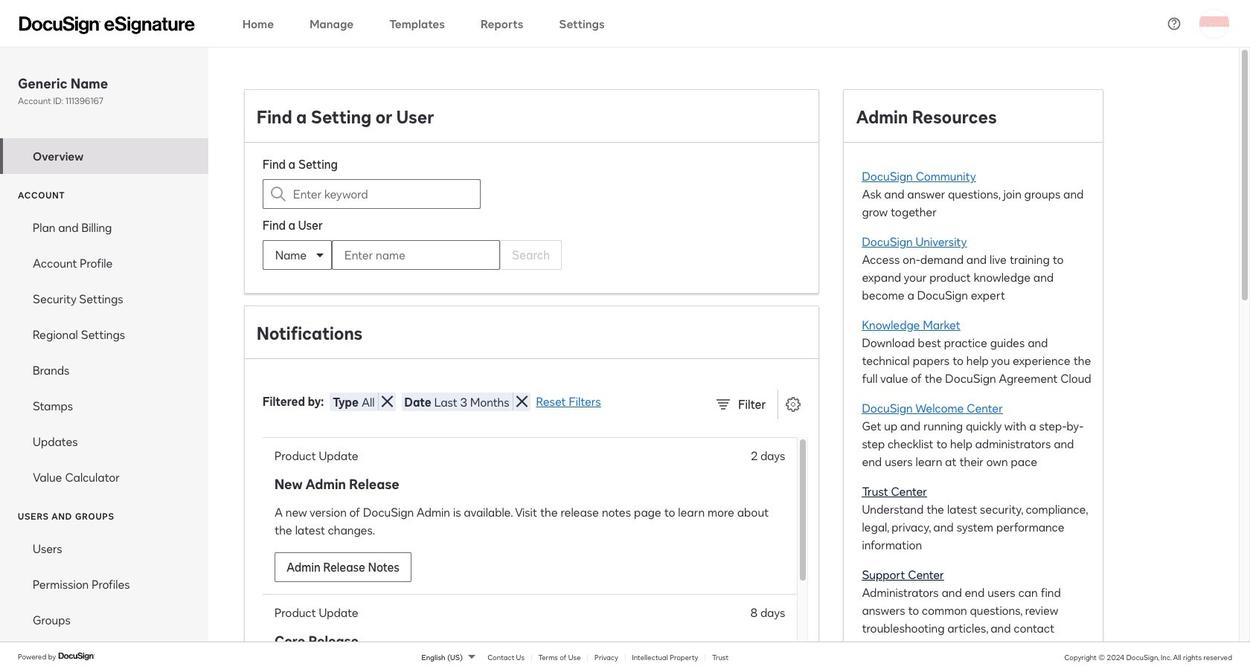 Task type: vqa. For each thing, say whether or not it's contained in the screenshot.
text box
no



Task type: describe. For each thing, give the bounding box(es) containing it.
your uploaded profile image image
[[1199, 9, 1229, 38]]

Enter name text field
[[333, 241, 470, 269]]



Task type: locate. For each thing, give the bounding box(es) containing it.
users and groups element
[[0, 531, 208, 638]]

docusign admin image
[[19, 16, 195, 34]]

account element
[[0, 210, 208, 496]]

Enter keyword text field
[[293, 180, 450, 208]]

docusign image
[[58, 651, 95, 663]]



